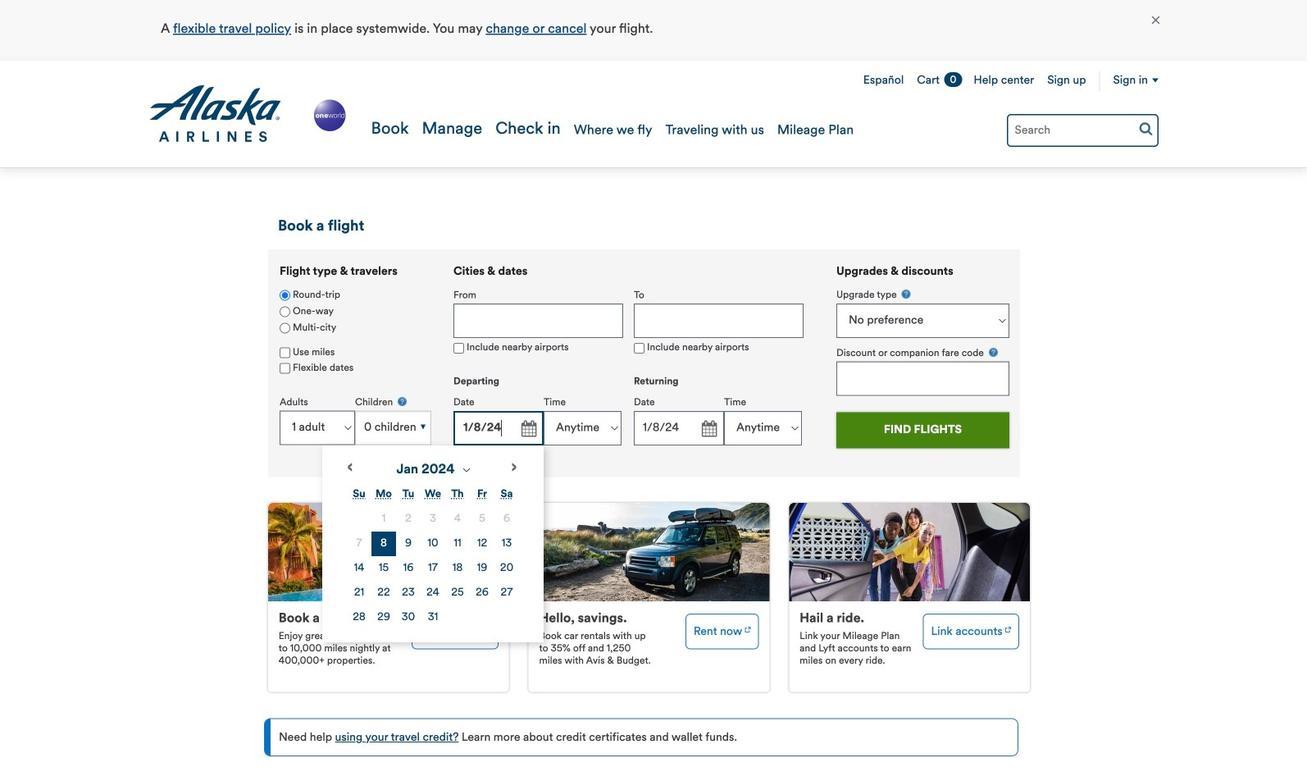 Task type: vqa. For each thing, say whether or not it's contained in the screenshot.
first Open datepicker icon
yes



Task type: locate. For each thing, give the bounding box(es) containing it.
header nav bar navigation
[[0, 61, 1308, 168]]

option group
[[280, 288, 432, 337]]

None text field
[[454, 304, 624, 338], [634, 304, 804, 338], [837, 361, 1010, 396], [454, 411, 544, 445], [454, 304, 624, 338], [634, 304, 804, 338], [837, 361, 1010, 396], [454, 411, 544, 445]]

group
[[268, 249, 442, 467], [322, 266, 815, 642], [837, 288, 1010, 396]]

None checkbox
[[634, 343, 645, 353], [280, 363, 290, 374], [634, 343, 645, 353], [280, 363, 290, 374]]

2   radio from the top
[[280, 323, 290, 334]]

None submit
[[837, 412, 1010, 449]]

open datepicker image
[[517, 418, 540, 440]]

row
[[347, 507, 519, 532], [347, 532, 519, 556], [347, 556, 519, 581], [347, 581, 519, 605], [347, 605, 519, 630]]

oneworld logo image
[[311, 96, 349, 135]]

None checkbox
[[454, 343, 464, 353]]

2 row from the top
[[347, 532, 519, 556]]

0 vertical spatial   radio
[[280, 307, 290, 317]]

grid
[[347, 482, 519, 630]]

search button image
[[1140, 121, 1154, 135]]

1 vertical spatial   radio
[[280, 323, 290, 334]]

Search text field
[[1007, 114, 1159, 147]]

1   radio from the top
[[280, 307, 290, 317]]

  radio
[[280, 307, 290, 317], [280, 323, 290, 334]]

cell
[[372, 507, 396, 532], [396, 507, 421, 532], [421, 507, 445, 532], [445, 507, 470, 532], [470, 507, 495, 532], [495, 507, 519, 532], [347, 532, 372, 556], [372, 532, 396, 556], [396, 532, 421, 556], [421, 532, 445, 556], [445, 532, 470, 556], [470, 532, 495, 556], [495, 532, 519, 556], [347, 556, 372, 581], [372, 556, 396, 581], [396, 556, 421, 581], [421, 556, 445, 581], [445, 556, 470, 581], [470, 556, 495, 581], [495, 556, 519, 581], [347, 581, 372, 605], [372, 581, 396, 605], [396, 581, 421, 605], [421, 581, 445, 605], [445, 581, 470, 605], [470, 581, 495, 605], [495, 581, 519, 605], [347, 605, 372, 630], [372, 605, 396, 630], [396, 605, 421, 630], [421, 605, 445, 630]]

book rides image
[[1006, 621, 1012, 635]]

  checkbox
[[280, 348, 290, 358]]

open datepicker image
[[697, 418, 720, 440]]

1 row from the top
[[347, 507, 519, 532]]

None text field
[[634, 411, 724, 445]]



Task type: describe. For each thing, give the bounding box(es) containing it.
3 row from the top
[[347, 556, 519, 581]]

5 row from the top
[[347, 605, 519, 630]]

  radio
[[280, 290, 290, 301]]

4 row from the top
[[347, 581, 519, 605]]

some kids opening a door image
[[790, 503, 1030, 601]]

rent now image
[[745, 621, 751, 635]]

alaska airlines logo image
[[148, 85, 282, 143]]

photo of an suv driving towards a mountain image
[[529, 503, 770, 601]]

photo of a hotel with a swimming pool and palm trees image
[[268, 503, 509, 601]]



